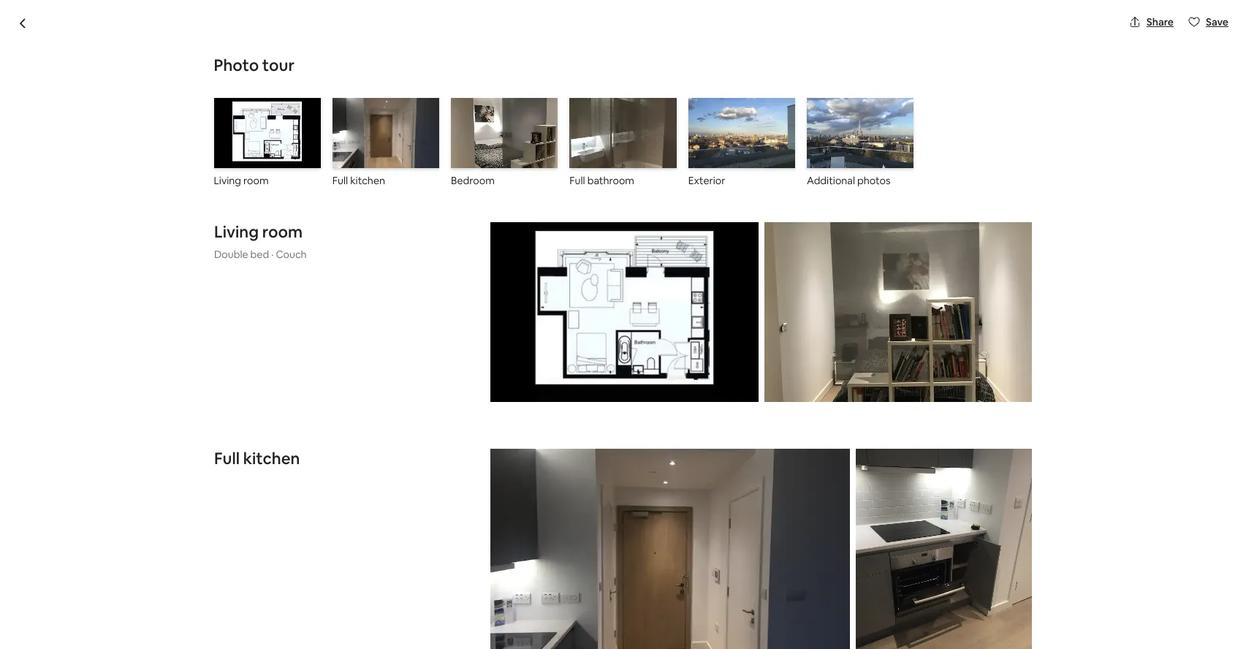 Task type: vqa. For each thing, say whether or not it's contained in the screenshot.
A-frames
no



Task type: locate. For each thing, give the bounding box(es) containing it.
hallway to the flat image
[[332, 98, 439, 168], [332, 98, 439, 168], [491, 449, 850, 649], [491, 449, 850, 649]]

1 horizontal spatial full
[[332, 174, 348, 187]]

exterior button
[[688, 98, 795, 187]]

$1,565 total before taxes
[[778, 523, 863, 558]]

0 vertical spatial living room
[[214, 174, 269, 187]]

0 vertical spatial 4.94 · 36 reviews
[[227, 106, 306, 119]]

0 horizontal spatial 36
[[255, 106, 267, 119]]

se17
[[589, 75, 630, 99]]

1 horizontal spatial 4.94 · 36 reviews
[[934, 529, 1013, 542]]

1 horizontal spatial full kitchen
[[332, 174, 385, 187]]

4.94 up 1/1/2024
[[934, 529, 955, 542]]

although within a single ambient the sleeping area does provide a level of intimacy and coziness without giving up the wider space of the living area. image
[[764, 222, 1032, 402], [764, 222, 1032, 402]]

4.94 · 36 reviews
[[227, 106, 306, 119], [934, 529, 1013, 542]]

0 vertical spatial 36 reviews button
[[255, 105, 306, 120]]

living inside button
[[214, 174, 241, 187]]

1 vertical spatial living room
[[214, 222, 302, 242]]

photos right 'all'
[[969, 445, 1003, 458]]

living room button
[[214, 98, 321, 187]]

0 horizontal spatial ·
[[250, 106, 252, 119]]

full
[[332, 174, 348, 187], [570, 174, 585, 187], [214, 448, 239, 468]]

communal roof top with seating chairs and space for activities form early morning yoga to relaxing afternoons with a book and why not a bottle of wine enjoying the view - highly recommended over the sunset! image
[[807, 98, 914, 168], [807, 98, 914, 168], [214, 139, 623, 482]]

a stunning 360 degree view over the entire city of london that only few other public places can offer in the city image
[[688, 98, 795, 168], [688, 98, 795, 168], [834, 139, 1032, 310]]

main entrance door for the specific flat image
[[629, 316, 828, 482]]

1 vertical spatial full kitchen
[[214, 448, 300, 468]]

1 vertical spatial 36
[[963, 529, 974, 542]]

0 horizontal spatial photos
[[857, 174, 891, 187]]

additional
[[807, 174, 855, 187]]

full kitchen image 2 image
[[856, 449, 1032, 649], [856, 449, 1032, 649]]

0 vertical spatial photos
[[857, 174, 891, 187]]

0 vertical spatial 4.94
[[227, 106, 248, 119]]

4.94
[[227, 106, 248, 119], [934, 529, 955, 542]]

1 vertical spatial kitchen
[[243, 448, 300, 468]]

kitchen inside button
[[350, 174, 385, 187]]

0 vertical spatial 36
[[255, 106, 267, 119]]

1 horizontal spatial kitchen
[[350, 174, 385, 187]]

superhost
[[334, 106, 382, 119]]

·
[[250, 106, 252, 119], [388, 106, 391, 121], [957, 529, 960, 542]]

2 horizontal spatial full
[[570, 174, 585, 187]]

36
[[255, 106, 267, 119], [963, 529, 974, 542]]

kitchen
[[350, 174, 385, 187], [243, 448, 300, 468]]

in
[[448, 75, 464, 99]]

living room image 1 image
[[214, 98, 321, 168], [214, 98, 321, 168], [491, 222, 759, 402], [491, 222, 759, 402]]

view of the sleeping are from the living space image
[[451, 98, 558, 168], [451, 98, 558, 168]]

1/1/2024
[[905, 594, 945, 607]]

full kitchen
[[332, 174, 385, 187], [214, 448, 300, 468]]

0 horizontal spatial 4.94 · 36 reviews
[[227, 106, 306, 119]]

1 horizontal spatial 4.94
[[934, 529, 955, 542]]

1 horizontal spatial ·
[[388, 106, 391, 121]]

2 horizontal spatial ·
[[957, 529, 960, 542]]

0 vertical spatial kitchen
[[350, 174, 385, 187]]

show all photos button
[[899, 439, 1015, 464]]

room
[[243, 174, 269, 187], [262, 222, 302, 242]]

england,
[[438, 106, 479, 119]]

1 horizontal spatial photos
[[969, 445, 1003, 458]]

4.94 down 'modern'
[[227, 106, 248, 119]]

photos
[[857, 174, 891, 187], [969, 445, 1003, 458]]

living room
[[214, 174, 269, 187], [214, 222, 302, 242]]

0 vertical spatial room
[[243, 174, 269, 187]]

clean style and plenty of light for this good sized bathroom image
[[570, 98, 677, 168], [570, 98, 677, 168]]

antonio is a superhost. learn more about antonio. image
[[650, 505, 691, 546], [650, 505, 691, 546]]

full bathroom button
[[570, 98, 677, 187]]

0 horizontal spatial reviews
[[269, 106, 306, 119]]

full kitchen inside full kitchen button
[[332, 174, 385, 187]]

all
[[956, 445, 967, 458]]

1 vertical spatial 36 reviews button
[[963, 529, 1013, 542]]

0 vertical spatial reviews
[[269, 106, 306, 119]]

photo tour dialog
[[0, 0, 1246, 649]]

1 vertical spatial room
[[262, 222, 302, 242]]

1 vertical spatial living
[[214, 222, 258, 242]]

1 living room from the top
[[214, 174, 269, 187]]

1 living from the top
[[214, 174, 241, 187]]

save button
[[1183, 10, 1235, 34]]

photos right "additional"
[[857, 174, 891, 187]]

0 vertical spatial full kitchen
[[332, 174, 385, 187]]

36 reviews button
[[255, 105, 306, 120], [963, 529, 1013, 542]]

share
[[1147, 15, 1174, 29]]

bathroom
[[587, 174, 634, 187]]

double bed
[[214, 248, 269, 261]]

living
[[214, 174, 241, 187], [214, 222, 258, 242]]

super
[[468, 75, 519, 99]]

0 vertical spatial living
[[214, 174, 241, 187]]

1 horizontal spatial reviews
[[977, 529, 1013, 542]]

taxes
[[837, 544, 863, 558]]

tour
[[262, 55, 295, 75]]

kingdom
[[516, 106, 560, 119]]

1 vertical spatial photos
[[969, 445, 1003, 458]]

apartment
[[348, 75, 444, 99]]

central
[[523, 75, 585, 99]]

󰀃
[[321, 105, 326, 119]]

reviews
[[269, 106, 306, 119], [977, 529, 1013, 542]]



Task type: describe. For each thing, give the bounding box(es) containing it.
1 vertical spatial reviews
[[977, 529, 1013, 542]]

bed
[[250, 248, 269, 261]]

photo tour
[[214, 55, 295, 75]]

london,
[[397, 106, 436, 119]]

0 horizontal spatial full
[[214, 448, 239, 468]]

photo
[[214, 55, 259, 75]]

studio
[[287, 75, 344, 99]]

modern studio apartment in super central se17
[[214, 75, 630, 99]]

total
[[778, 544, 801, 558]]

photos inside button
[[969, 445, 1003, 458]]

modern
[[214, 75, 283, 99]]

united
[[481, 106, 514, 119]]

2 living room from the top
[[214, 222, 302, 242]]

photos inside button
[[857, 174, 891, 187]]

modern studio apartment in super central se17 image 5 image
[[834, 316, 1032, 482]]

bedroom button
[[451, 98, 558, 187]]

bedroom
[[451, 174, 495, 187]]

save
[[1206, 15, 1229, 29]]

12/27/2023
[[787, 594, 839, 607]]

additional photos
[[807, 174, 891, 187]]

full for full bathroom button
[[570, 174, 585, 187]]

0 horizontal spatial 36 reviews button
[[255, 105, 306, 120]]

additional photos button
[[807, 98, 914, 187]]

full kitchen button
[[332, 98, 439, 187]]

full bathroom
[[570, 174, 634, 187]]

1 vertical spatial 4.94
[[934, 529, 955, 542]]

0 horizontal spatial kitchen
[[243, 448, 300, 468]]

exterior
[[688, 174, 725, 187]]

living room inside button
[[214, 174, 269, 187]]

0 horizontal spatial 4.94
[[227, 106, 248, 119]]

show
[[928, 445, 954, 458]]

couch
[[276, 248, 306, 261]]

1 horizontal spatial 36
[[963, 529, 974, 542]]

1 vertical spatial 4.94 · 36 reviews
[[934, 529, 1013, 542]]

room inside button
[[243, 174, 269, 187]]

double
[[214, 248, 248, 261]]

before
[[803, 544, 835, 558]]

Start your search search field
[[514, 12, 733, 47]]

2 living from the top
[[214, 222, 258, 242]]

1 horizontal spatial 36 reviews button
[[963, 529, 1013, 542]]

full for full kitchen button
[[332, 174, 348, 187]]

$1,565
[[778, 523, 826, 544]]

· london, england, united kingdom
[[388, 106, 560, 121]]

share button
[[1123, 10, 1180, 34]]

0 horizontal spatial full kitchen
[[214, 448, 300, 468]]

view of the flat building entrance with the concierge lights on at the bottom left corner. image
[[629, 139, 828, 310]]

london, england, united kingdom button
[[397, 104, 560, 121]]

show all photos
[[928, 445, 1003, 458]]



